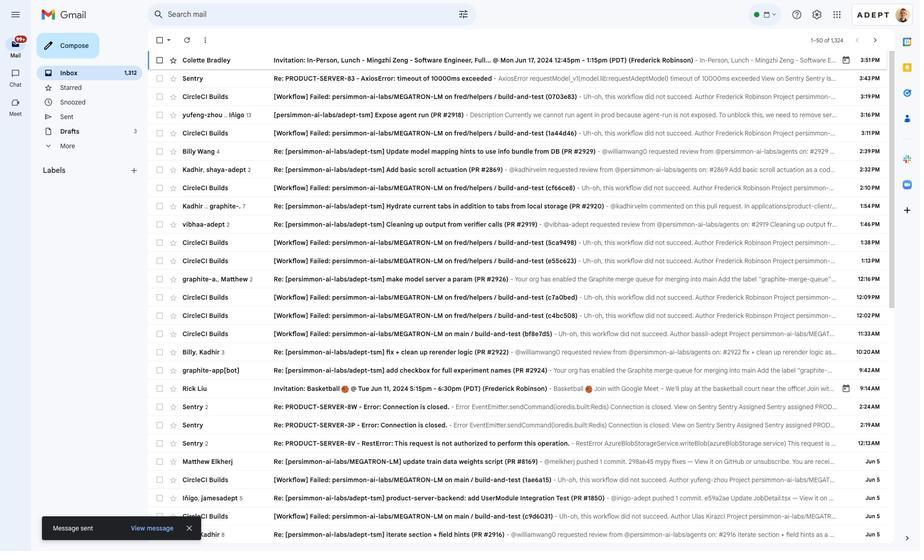 Task type: describe. For each thing, give the bounding box(es) containing it.
14 row from the top
[[148, 288, 888, 307]]

older image
[[871, 36, 880, 45]]

refresh image
[[183, 36, 192, 45]]

Search mail search field
[[148, 4, 476, 26]]

4 row from the top
[[148, 106, 888, 124]]

calendar event image for 27th row from the bottom
[[842, 56, 851, 65]]

settings image
[[812, 9, 823, 20]]

gmail image
[[41, 5, 91, 24]]

5 row from the top
[[148, 124, 888, 142]]

19 row from the top
[[148, 380, 888, 398]]

9 row from the top
[[148, 197, 888, 215]]

8 row from the top
[[148, 179, 888, 197]]

7 row from the top
[[148, 161, 888, 179]]

25 row from the top
[[148, 489, 888, 507]]

3 row from the top
[[148, 88, 888, 106]]

search mail image
[[151, 6, 167, 23]]

6 row from the top
[[148, 142, 888, 161]]

calendar event image for 9th row from the bottom
[[842, 384, 851, 393]]

12 row from the top
[[148, 252, 888, 270]]



Task type: locate. For each thing, give the bounding box(es) containing it.
advanced search options image
[[455, 5, 473, 23]]

Search mail text field
[[168, 10, 433, 19]]

2 calendar event image from the top
[[842, 384, 851, 393]]

navigation
[[0, 29, 32, 551]]

18 row from the top
[[148, 361, 888, 380]]

2 🏀 image from the left
[[585, 386, 593, 393]]

1 🏀 image from the left
[[342, 386, 349, 393]]

10 row from the top
[[148, 215, 888, 234]]

22 row from the top
[[148, 434, 888, 453]]

🏀 image
[[342, 386, 349, 393], [585, 386, 593, 393]]

1 horizontal spatial 🏀 image
[[585, 386, 593, 393]]

more email options image
[[201, 36, 210, 45]]

13 row from the top
[[148, 270, 888, 288]]

1 calendar event image from the top
[[842, 56, 851, 65]]

tab list
[[895, 29, 920, 518]]

heading
[[0, 52, 31, 59], [0, 81, 31, 89], [0, 110, 31, 118], [43, 166, 130, 175]]

None checkbox
[[155, 36, 164, 45], [155, 74, 164, 83], [155, 92, 164, 101], [155, 129, 164, 138], [155, 165, 164, 174], [155, 183, 164, 193], [155, 238, 164, 247], [155, 275, 164, 284], [155, 311, 164, 320], [155, 348, 164, 357], [155, 366, 164, 375], [155, 384, 164, 393], [155, 421, 164, 430], [155, 439, 164, 448], [155, 36, 164, 45], [155, 74, 164, 83], [155, 92, 164, 101], [155, 129, 164, 138], [155, 165, 164, 174], [155, 183, 164, 193], [155, 238, 164, 247], [155, 275, 164, 284], [155, 311, 164, 320], [155, 348, 164, 357], [155, 366, 164, 375], [155, 384, 164, 393], [155, 421, 164, 430], [155, 439, 164, 448]]

1 row from the top
[[148, 51, 888, 69]]

calendar event image
[[842, 56, 851, 65], [842, 384, 851, 393]]

11 row from the top
[[148, 234, 888, 252]]

support image
[[792, 9, 803, 20]]

15 row from the top
[[148, 307, 888, 325]]

16 row from the top
[[148, 325, 888, 343]]

21 row from the top
[[148, 416, 888, 434]]

None checkbox
[[155, 56, 164, 65], [155, 110, 164, 120], [155, 147, 164, 156], [155, 202, 164, 211], [155, 220, 164, 229], [155, 256, 164, 266], [155, 293, 164, 302], [155, 329, 164, 339], [155, 403, 164, 412], [155, 457, 164, 466], [155, 476, 164, 485], [155, 494, 164, 503], [155, 512, 164, 521], [155, 56, 164, 65], [155, 110, 164, 120], [155, 147, 164, 156], [155, 202, 164, 211], [155, 220, 164, 229], [155, 256, 164, 266], [155, 293, 164, 302], [155, 329, 164, 339], [155, 403, 164, 412], [155, 457, 164, 466], [155, 476, 164, 485], [155, 494, 164, 503], [155, 512, 164, 521]]

main menu image
[[10, 9, 21, 20]]

27 row from the top
[[148, 526, 888, 544]]

23 row from the top
[[148, 453, 888, 471]]

24 row from the top
[[148, 471, 888, 489]]

alert
[[15, 21, 906, 540]]

2 row from the top
[[148, 69, 888, 88]]

0 vertical spatial calendar event image
[[842, 56, 851, 65]]

17 row from the top
[[148, 343, 888, 361]]

0 horizontal spatial 🏀 image
[[342, 386, 349, 393]]

row
[[148, 51, 888, 69], [148, 69, 888, 88], [148, 88, 888, 106], [148, 106, 888, 124], [148, 124, 888, 142], [148, 142, 888, 161], [148, 161, 888, 179], [148, 179, 888, 197], [148, 197, 888, 215], [148, 215, 888, 234], [148, 234, 888, 252], [148, 252, 888, 270], [148, 270, 888, 288], [148, 288, 888, 307], [148, 307, 888, 325], [148, 325, 888, 343], [148, 343, 888, 361], [148, 361, 888, 380], [148, 380, 888, 398], [148, 398, 888, 416], [148, 416, 888, 434], [148, 434, 888, 453], [148, 453, 888, 471], [148, 471, 888, 489], [148, 489, 888, 507], [148, 507, 888, 526], [148, 526, 888, 544]]

20 row from the top
[[148, 398, 888, 416]]

1 vertical spatial calendar event image
[[842, 384, 851, 393]]

26 row from the top
[[148, 507, 888, 526]]



Task type: vqa. For each thing, say whether or not it's contained in the screenshot.
21th row from the top
yes



